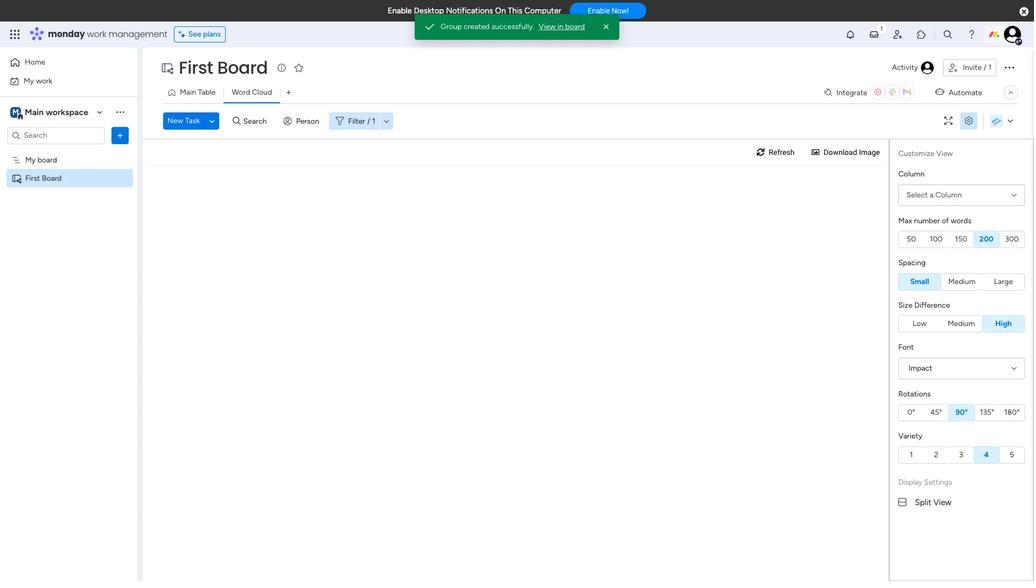 Task type: locate. For each thing, give the bounding box(es) containing it.
board down my board
[[42, 174, 62, 183]]

my for my board
[[25, 155, 36, 165]]

activity
[[892, 63, 919, 72]]

high button
[[983, 316, 1025, 333]]

medium up difference
[[949, 277, 976, 286]]

board
[[217, 55, 268, 80], [42, 174, 62, 183]]

small button
[[899, 273, 941, 291]]

work down home
[[36, 76, 52, 85]]

help image
[[967, 29, 977, 40]]

first up main table
[[179, 55, 213, 80]]

first board up table
[[179, 55, 268, 80]]

0 vertical spatial options image
[[1003, 61, 1016, 74]]

1 for filter / 1
[[372, 117, 375, 126]]

arrow down image
[[380, 115, 393, 128]]

enable inside button
[[588, 7, 610, 15]]

150 button
[[949, 231, 974, 248]]

135° button
[[975, 405, 1000, 422]]

0 vertical spatial column
[[899, 170, 925, 179]]

angle down image
[[209, 117, 215, 125]]

0 vertical spatial medium
[[949, 277, 976, 286]]

2 vertical spatial view
[[934, 498, 952, 508]]

/ inside button
[[984, 63, 987, 72]]

1 vertical spatial board
[[42, 174, 62, 183]]

0 vertical spatial view
[[539, 22, 556, 31]]

monday work management
[[48, 28, 167, 40]]

large
[[995, 277, 1013, 286]]

0 vertical spatial work
[[87, 28, 106, 40]]

on
[[495, 6, 506, 16]]

0 horizontal spatial enable
[[388, 6, 412, 16]]

large button
[[983, 273, 1025, 291]]

0 horizontal spatial options image
[[115, 130, 126, 141]]

1 vertical spatial first
[[25, 174, 40, 183]]

work right 'monday'
[[87, 28, 106, 40]]

my board
[[25, 155, 57, 165]]

invite / 1
[[963, 63, 992, 72]]

/ right filter
[[368, 117, 370, 126]]

main inside button
[[180, 88, 196, 97]]

invite members image
[[893, 29, 904, 40]]

1 left arrow down image
[[372, 117, 375, 126]]

first down my board
[[25, 174, 40, 183]]

1 horizontal spatial main
[[180, 88, 196, 97]]

0 vertical spatial main
[[180, 88, 196, 97]]

first board down my board
[[25, 174, 62, 183]]

45°
[[931, 408, 942, 418]]

list box
[[0, 149, 137, 333]]

view left in
[[539, 22, 556, 31]]

45° button
[[924, 405, 949, 422]]

alert
[[415, 14, 620, 40]]

0 horizontal spatial first board
[[25, 174, 62, 183]]

1 vertical spatial column
[[936, 190, 962, 200]]

medium button for spacing
[[941, 273, 983, 291]]

0 vertical spatial medium button
[[941, 273, 983, 291]]

word cloud
[[232, 88, 272, 97]]

0 horizontal spatial work
[[36, 76, 52, 85]]

dapulse close image
[[1020, 6, 1029, 17]]

main left table
[[180, 88, 196, 97]]

option
[[0, 150, 137, 152]]

options image
[[1003, 61, 1016, 74], [115, 130, 126, 141]]

main table
[[180, 88, 216, 97]]

1 vertical spatial work
[[36, 76, 52, 85]]

monday
[[48, 28, 85, 40]]

5
[[1010, 451, 1015, 460]]

4 button
[[974, 447, 1000, 464]]

autopilot image
[[936, 85, 945, 99]]

font
[[899, 343, 914, 352]]

work
[[87, 28, 106, 40], [36, 76, 52, 85]]

medium for spacing
[[949, 277, 976, 286]]

1 vertical spatial board
[[38, 155, 57, 165]]

0 vertical spatial shareable board image
[[161, 61, 173, 74]]

main for main workspace
[[25, 107, 44, 117]]

shareable board image
[[161, 61, 173, 74], [11, 173, 22, 183]]

column right a
[[936, 190, 962, 200]]

of
[[942, 216, 949, 225]]

medium down difference
[[948, 320, 975, 329]]

1 horizontal spatial /
[[984, 63, 987, 72]]

work for monday
[[87, 28, 106, 40]]

1 down variety on the bottom right
[[910, 451, 913, 460]]

dapulse integrations image
[[824, 89, 832, 97]]

filter
[[348, 117, 365, 126]]

add to favorites image
[[294, 62, 305, 73]]

enable
[[388, 6, 412, 16], [588, 7, 610, 15]]

1 vertical spatial my
[[25, 155, 36, 165]]

/ right invite
[[984, 63, 987, 72]]

a
[[930, 190, 934, 200]]

my inside button
[[24, 76, 34, 85]]

jacob simon image
[[1004, 26, 1022, 43]]

1 vertical spatial medium button
[[941, 316, 983, 333]]

main right workspace icon
[[25, 107, 44, 117]]

enable up 'close' image
[[588, 7, 610, 15]]

invite / 1 button
[[943, 59, 997, 77]]

my work button
[[6, 72, 116, 90]]

2 vertical spatial 1
[[910, 451, 913, 460]]

1 horizontal spatial board
[[566, 22, 585, 31]]

main table button
[[163, 84, 224, 101]]

0°
[[908, 408, 916, 418]]

2 horizontal spatial 1
[[989, 63, 992, 72]]

1 horizontal spatial shareable board image
[[161, 61, 173, 74]]

options image down the workspace options 'icon'
[[115, 130, 126, 141]]

select a column
[[907, 190, 962, 200]]

0 vertical spatial board
[[566, 22, 585, 31]]

1 image
[[877, 22, 887, 34]]

0 vertical spatial my
[[24, 76, 34, 85]]

display
[[899, 478, 923, 487]]

view in board link
[[539, 22, 585, 32]]

activity button
[[888, 59, 939, 77]]

1 vertical spatial first board
[[25, 174, 62, 183]]

column down customize
[[899, 170, 925, 179]]

view right split
[[934, 498, 952, 508]]

medium button up difference
[[941, 273, 983, 291]]

0 vertical spatial board
[[217, 55, 268, 80]]

options image up collapse board header 'image' in the right top of the page
[[1003, 61, 1016, 74]]

1 vertical spatial /
[[368, 117, 370, 126]]

main for main table
[[180, 88, 196, 97]]

1 for invite / 1
[[989, 63, 992, 72]]

group
[[441, 22, 462, 31]]

1 horizontal spatial enable
[[588, 7, 610, 15]]

word
[[232, 88, 250, 97]]

1 horizontal spatial first board
[[179, 55, 268, 80]]

management
[[109, 28, 167, 40]]

my
[[24, 76, 34, 85], [25, 155, 36, 165]]

workspace
[[46, 107, 88, 117]]

view right customize
[[937, 149, 953, 158]]

2
[[934, 451, 939, 460]]

show board description image
[[275, 63, 288, 73]]

view
[[539, 22, 556, 31], [937, 149, 953, 158], [934, 498, 952, 508]]

cloud
[[252, 88, 272, 97]]

1 vertical spatial medium
[[948, 320, 975, 329]]

my down the search in workspace field
[[25, 155, 36, 165]]

1 vertical spatial main
[[25, 107, 44, 117]]

0 vertical spatial 1
[[989, 63, 992, 72]]

split
[[915, 498, 932, 508]]

1 vertical spatial shareable board image
[[11, 173, 22, 183]]

workspace image
[[10, 106, 21, 118]]

medium button down difference
[[941, 316, 983, 333]]

size difference
[[899, 301, 950, 310]]

workspace selection element
[[10, 106, 90, 120]]

board right in
[[566, 22, 585, 31]]

work inside the my work button
[[36, 76, 52, 85]]

plans
[[203, 30, 221, 39]]

0 horizontal spatial 1
[[372, 117, 375, 126]]

1 vertical spatial view
[[937, 149, 953, 158]]

main inside the workspace selection "element"
[[25, 107, 44, 117]]

180° button
[[1000, 405, 1025, 422]]

0 horizontal spatial /
[[368, 117, 370, 126]]

search everything image
[[943, 29, 954, 40]]

0 horizontal spatial column
[[899, 170, 925, 179]]

board up word
[[217, 55, 268, 80]]

board down the search in workspace field
[[38, 155, 57, 165]]

/ for filter
[[368, 117, 370, 126]]

1 horizontal spatial board
[[217, 55, 268, 80]]

board
[[566, 22, 585, 31], [38, 155, 57, 165]]

1 horizontal spatial 1
[[910, 451, 913, 460]]

column
[[899, 170, 925, 179], [936, 190, 962, 200]]

1 horizontal spatial work
[[87, 28, 106, 40]]

max number of words
[[899, 216, 972, 225]]

0 vertical spatial first
[[179, 55, 213, 80]]

select product image
[[10, 29, 20, 40]]

work for my
[[36, 76, 52, 85]]

close image
[[601, 22, 612, 32]]

open full screen image
[[940, 117, 957, 125]]

medium button
[[941, 273, 983, 291], [941, 316, 983, 333]]

workspace options image
[[115, 107, 126, 118]]

0 horizontal spatial board
[[38, 155, 57, 165]]

1 horizontal spatial first
[[179, 55, 213, 80]]

first
[[179, 55, 213, 80], [25, 174, 40, 183]]

1 vertical spatial 1
[[372, 117, 375, 126]]

main
[[180, 88, 196, 97], [25, 107, 44, 117]]

1 right invite
[[989, 63, 992, 72]]

0 horizontal spatial main
[[25, 107, 44, 117]]

135°
[[980, 408, 995, 418]]

variety
[[899, 432, 923, 441]]

home button
[[6, 54, 116, 71]]

my down home
[[24, 76, 34, 85]]

enable left desktop at the left top of page
[[388, 6, 412, 16]]

first board
[[179, 55, 268, 80], [25, 174, 62, 183]]

spacing
[[899, 259, 926, 268]]

list box containing my board
[[0, 149, 137, 333]]

table
[[198, 88, 216, 97]]

medium
[[949, 277, 976, 286], [948, 320, 975, 329]]

computer
[[525, 6, 562, 16]]

automate
[[949, 88, 983, 97]]

v2 split view image
[[899, 497, 907, 509]]

0 vertical spatial /
[[984, 63, 987, 72]]



Task type: describe. For each thing, give the bounding box(es) containing it.
split view
[[915, 498, 952, 508]]

high
[[996, 320, 1012, 329]]

filter / 1
[[348, 117, 375, 126]]

new task button
[[163, 113, 204, 130]]

view inside alert
[[539, 22, 556, 31]]

successfully.
[[492, 22, 535, 31]]

200
[[980, 235, 994, 244]]

0 horizontal spatial board
[[42, 174, 62, 183]]

my for my work
[[24, 76, 34, 85]]

0 vertical spatial first board
[[179, 55, 268, 80]]

alert containing group created successfully.
[[415, 14, 620, 40]]

enable desktop notifications on this computer
[[388, 6, 562, 16]]

inbox image
[[869, 29, 880, 40]]

medium for size difference
[[948, 320, 975, 329]]

see
[[188, 30, 201, 39]]

max
[[899, 216, 913, 225]]

300 button
[[1000, 231, 1025, 248]]

task
[[185, 116, 200, 126]]

notifications image
[[845, 29, 856, 40]]

enable now!
[[588, 7, 629, 15]]

3
[[959, 451, 964, 460]]

now!
[[612, 7, 629, 15]]

words
[[951, 216, 972, 225]]

1 button
[[899, 447, 924, 464]]

view for customize view
[[937, 149, 953, 158]]

desktop
[[414, 6, 444, 16]]

rotations
[[899, 390, 931, 399]]

enable for enable now!
[[588, 7, 610, 15]]

3 button
[[949, 447, 974, 464]]

low button
[[899, 316, 941, 333]]

notifications
[[446, 6, 493, 16]]

difference
[[915, 301, 950, 310]]

apps image
[[916, 29, 927, 40]]

300
[[1005, 235, 1019, 244]]

low
[[913, 320, 927, 329]]

customize view
[[899, 149, 953, 158]]

home
[[25, 58, 45, 67]]

group created successfully. view in board
[[441, 22, 585, 31]]

90°
[[956, 408, 968, 418]]

integrate
[[837, 88, 868, 97]]

impact
[[909, 364, 933, 373]]

created
[[464, 22, 490, 31]]

enable for enable desktop notifications on this computer
[[388, 6, 412, 16]]

1 horizontal spatial options image
[[1003, 61, 1016, 74]]

invite
[[963, 63, 982, 72]]

see plans button
[[174, 26, 226, 43]]

see plans
[[188, 30, 221, 39]]

small
[[911, 277, 930, 286]]

view for split view
[[934, 498, 952, 508]]

1 horizontal spatial column
[[936, 190, 962, 200]]

customize
[[899, 149, 935, 158]]

display settings
[[899, 478, 953, 487]]

0 horizontal spatial shareable board image
[[11, 173, 22, 183]]

add view image
[[287, 89, 291, 97]]

settings image
[[961, 117, 978, 125]]

main workspace
[[25, 107, 88, 117]]

2 button
[[924, 447, 949, 464]]

this
[[508, 6, 523, 16]]

size
[[899, 301, 913, 310]]

1 vertical spatial options image
[[115, 130, 126, 141]]

medium button for size difference
[[941, 316, 983, 333]]

collapse board header image
[[1007, 88, 1016, 97]]

100 button
[[924, 231, 949, 248]]

/ for invite
[[984, 63, 987, 72]]

50 button
[[899, 231, 924, 248]]

0° button
[[899, 405, 924, 422]]

my work
[[24, 76, 52, 85]]

select
[[907, 190, 928, 200]]

in
[[558, 22, 564, 31]]

person button
[[279, 113, 326, 130]]

v2 search image
[[233, 115, 241, 127]]

board inside alert
[[566, 22, 585, 31]]

Search field
[[241, 114, 273, 129]]

new task
[[168, 116, 200, 126]]

100
[[930, 235, 943, 244]]

First Board field
[[176, 55, 271, 80]]

number
[[914, 216, 940, 225]]

180°
[[1005, 408, 1020, 418]]

word cloud button
[[224, 84, 280, 101]]

Search in workspace field
[[23, 129, 90, 142]]

5 button
[[1000, 447, 1025, 464]]

50
[[907, 235, 916, 244]]

enable now! button
[[570, 3, 647, 19]]

0 horizontal spatial first
[[25, 174, 40, 183]]

200 button
[[974, 231, 1000, 248]]

m
[[12, 107, 19, 117]]

90° button
[[949, 405, 975, 422]]

4
[[985, 451, 989, 460]]

new
[[168, 116, 183, 126]]

settings
[[924, 478, 953, 487]]



Task type: vqa. For each thing, say whether or not it's contained in the screenshot.


